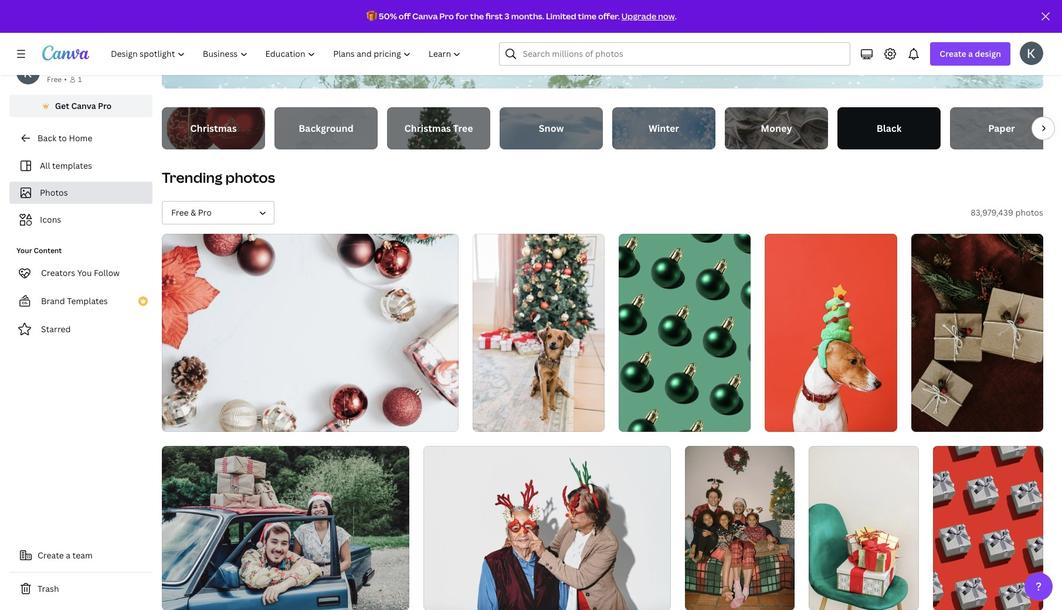 Task type: describe. For each thing, give the bounding box(es) containing it.
templates
[[67, 296, 108, 307]]

content
[[34, 246, 62, 256]]

red christmas decorations image
[[162, 234, 459, 432]]

designs.
[[722, 15, 754, 26]]

of
[[485, 15, 493, 26]]

millions of high-quality free and premium photos to create beautiful designs.
[[452, 15, 754, 26]]

trending
[[162, 168, 223, 187]]

you
[[77, 268, 92, 279]]

top level navigation element
[[103, 42, 471, 66]]

beautiful
[[684, 15, 720, 26]]

upgrade now button
[[622, 11, 675, 22]]

icons
[[40, 214, 61, 225]]

personal
[[47, 62, 82, 73]]

months.
[[511, 11, 545, 22]]

family taking a christmas group photo image
[[685, 446, 795, 611]]

1 vertical spatial to
[[58, 133, 67, 144]]

back
[[38, 133, 56, 144]]

.
[[675, 11, 677, 22]]

offer.
[[599, 11, 620, 22]]

trash link
[[9, 578, 153, 602]]

photos for trending photos
[[225, 168, 275, 187]]

follow
[[94, 268, 120, 279]]

83,979,439 photos
[[971, 207, 1044, 218]]

get
[[55, 100, 69, 111]]

create a team button
[[9, 545, 153, 568]]

•
[[64, 75, 67, 85]]

1 horizontal spatial canva
[[413, 11, 438, 22]]

all templates
[[40, 160, 92, 171]]

paper link
[[951, 107, 1054, 150]]

quality
[[515, 15, 542, 26]]

christmas tree
[[405, 122, 473, 135]]

couple traveling with christmas gifts image
[[162, 446, 409, 611]]

christmas link
[[162, 107, 265, 150]]

green christmas balls on green background image
[[619, 234, 751, 432]]

pro for get canva pro
[[98, 100, 112, 111]]

all
[[40, 160, 50, 171]]

back to home
[[38, 133, 92, 144]]

millions
[[452, 15, 483, 26]]

free for free •
[[47, 75, 62, 85]]

black link
[[838, 107, 941, 150]]

free for free & pro
[[171, 207, 189, 218]]

and
[[562, 15, 577, 26]]

creators you follow
[[41, 268, 120, 279]]

snow
[[539, 122, 564, 135]]

paper
[[989, 122, 1016, 135]]

money
[[761, 122, 793, 135]]

&
[[191, 207, 196, 218]]

starred
[[41, 324, 71, 335]]

for
[[456, 11, 469, 22]]

create for create a design
[[940, 48, 967, 59]]

create
[[657, 15, 682, 26]]

team
[[72, 550, 93, 562]]

snow link
[[500, 107, 603, 150]]

canva inside button
[[71, 100, 96, 111]]

home
[[69, 133, 92, 144]]

upgrade
[[622, 11, 657, 22]]

first
[[486, 11, 503, 22]]

limited
[[546, 11, 577, 22]]

create for create a team
[[38, 550, 64, 562]]

studio
[[597, 68, 619, 78]]

photos
[[40, 187, 68, 198]]



Task type: locate. For each thing, give the bounding box(es) containing it.
create a design button
[[931, 42, 1011, 66]]

free & pro button
[[162, 201, 275, 225]]

back to home link
[[9, 127, 153, 150]]

0 horizontal spatial a
[[66, 550, 70, 562]]

beagle with christmas tre headdress image
[[765, 234, 898, 432]]

0 horizontal spatial canva
[[71, 100, 96, 111]]

christmas gifts and decorations on red background image
[[912, 234, 1044, 432]]

2 christmas from the left
[[405, 122, 451, 135]]

christmas gift boxes image
[[809, 446, 920, 611]]

pro for free & pro
[[198, 207, 212, 218]]

create a team
[[38, 550, 93, 562]]

starred link
[[9, 318, 153, 342]]

design
[[975, 48, 1002, 59]]

brand templates link
[[9, 290, 153, 313]]

0 horizontal spatial to
[[58, 133, 67, 144]]

free left •
[[47, 75, 62, 85]]

0 vertical spatial to
[[647, 15, 655, 26]]

1 horizontal spatial free
[[171, 207, 189, 218]]

a
[[969, 48, 974, 59], [66, 550, 70, 562]]

photos up "free & pro" dropdown button
[[225, 168, 275, 187]]

free inside "free & pro" dropdown button
[[171, 207, 189, 218]]

christmas for christmas
[[190, 122, 237, 135]]

time
[[578, 11, 597, 22]]

1 vertical spatial create
[[38, 550, 64, 562]]

🎁 50% off canva pro for the first 3 months. limited time offer. upgrade now .
[[367, 11, 677, 22]]

1 horizontal spatial a
[[969, 48, 974, 59]]

your
[[16, 246, 32, 256]]

0 vertical spatial canva
[[413, 11, 438, 22]]

trending photos
[[162, 168, 275, 187]]

a inside button
[[66, 550, 70, 562]]

background link
[[275, 107, 378, 150]]

pro right &
[[198, 207, 212, 218]]

1 vertical spatial a
[[66, 550, 70, 562]]

get canva pro button
[[9, 95, 153, 117]]

a left design
[[969, 48, 974, 59]]

christmas tree link
[[387, 107, 491, 150]]

money link
[[725, 107, 829, 150]]

canva right get at the top left of page
[[71, 100, 96, 111]]

off
[[399, 11, 411, 22]]

premium
[[579, 15, 615, 26]]

photo by studio japan
[[564, 68, 641, 78]]

a for design
[[969, 48, 974, 59]]

1 horizontal spatial create
[[940, 48, 967, 59]]

0 vertical spatial create
[[940, 48, 967, 59]]

get canva pro
[[55, 100, 112, 111]]

to left now
[[647, 15, 655, 26]]

create a design
[[940, 48, 1002, 59]]

1 vertical spatial photos
[[225, 168, 275, 187]]

japan
[[621, 68, 641, 78]]

creators
[[41, 268, 75, 279]]

free
[[47, 75, 62, 85], [171, 207, 189, 218]]

background
[[299, 122, 354, 135]]

winter
[[649, 122, 680, 135]]

None search field
[[500, 42, 851, 66]]

a left team
[[66, 550, 70, 562]]

a inside dropdown button
[[969, 48, 974, 59]]

1 vertical spatial canva
[[71, 100, 96, 111]]

templates
[[52, 160, 92, 171]]

brand
[[41, 296, 65, 307]]

2 vertical spatial pro
[[198, 207, 212, 218]]

create inside button
[[38, 550, 64, 562]]

1 horizontal spatial photos
[[617, 15, 645, 26]]

1
[[78, 75, 82, 85]]

83,979,439
[[971, 207, 1014, 218]]

1 christmas from the left
[[190, 122, 237, 135]]

0 horizontal spatial christmas
[[190, 122, 237, 135]]

1 vertical spatial pro
[[98, 100, 112, 111]]

3
[[505, 11, 510, 22]]

to
[[647, 15, 655, 26], [58, 133, 67, 144]]

Search search field
[[523, 43, 843, 65]]

0 vertical spatial pro
[[440, 11, 454, 22]]

pro inside "free & pro" dropdown button
[[198, 207, 212, 218]]

creators you follow link
[[9, 262, 153, 285]]

photos
[[617, 15, 645, 26], [225, 168, 275, 187], [1016, 207, 1044, 218]]

photo
[[564, 68, 585, 78]]

to right back
[[58, 133, 67, 144]]

dog on the floor image
[[473, 234, 605, 432]]

trash
[[38, 584, 59, 595]]

high-
[[495, 15, 515, 26]]

1 horizontal spatial to
[[647, 15, 655, 26]]

create left design
[[940, 48, 967, 59]]

50%
[[379, 11, 397, 22]]

0 vertical spatial photos
[[617, 15, 645, 26]]

photos right premium
[[617, 15, 645, 26]]

0 horizontal spatial free
[[47, 75, 62, 85]]

pro inside get canva pro button
[[98, 100, 112, 111]]

1 horizontal spatial christmas
[[405, 122, 451, 135]]

christmas up trending photos
[[190, 122, 237, 135]]

pro
[[440, 11, 454, 22], [98, 100, 112, 111], [198, 207, 212, 218]]

canva
[[413, 11, 438, 22], [71, 100, 96, 111]]

pro left 'for'
[[440, 11, 454, 22]]

create
[[940, 48, 967, 59], [38, 550, 64, 562]]

0 horizontal spatial pro
[[98, 100, 112, 111]]

black
[[877, 122, 902, 135]]

winter link
[[613, 107, 716, 150]]

christmas left tree
[[405, 122, 451, 135]]

0 vertical spatial free
[[47, 75, 62, 85]]

the
[[470, 11, 484, 22]]

free & pro
[[171, 207, 212, 218]]

now
[[659, 11, 675, 22]]

0 horizontal spatial photos
[[225, 168, 275, 187]]

christmas
[[190, 122, 237, 135], [405, 122, 451, 135]]

by
[[587, 68, 595, 78]]

0 horizontal spatial create
[[38, 550, 64, 562]]

2 vertical spatial photos
[[1016, 207, 1044, 218]]

christmas for christmas tree
[[405, 122, 451, 135]]

senior couple with cute reindeer glasses image
[[424, 446, 671, 611]]

photos right 83,979,439
[[1016, 207, 1044, 218]]

silver christmas gifts on red background image
[[934, 446, 1044, 611]]

free •
[[47, 75, 67, 85]]

create left team
[[38, 550, 64, 562]]

your content
[[16, 246, 62, 256]]

canva right off
[[413, 11, 438, 22]]

icons link
[[16, 209, 146, 231]]

create inside dropdown button
[[940, 48, 967, 59]]

a for team
[[66, 550, 70, 562]]

free left &
[[171, 207, 189, 218]]

kendall parks image
[[1020, 42, 1044, 65]]

brand templates
[[41, 296, 108, 307]]

🎁
[[367, 11, 377, 22]]

all templates link
[[16, 155, 146, 177]]

1 vertical spatial free
[[171, 207, 189, 218]]

pro up back to home link
[[98, 100, 112, 111]]

tree
[[453, 122, 473, 135]]

2 horizontal spatial pro
[[440, 11, 454, 22]]

0 vertical spatial a
[[969, 48, 974, 59]]

free
[[544, 15, 560, 26]]

2 horizontal spatial photos
[[1016, 207, 1044, 218]]

photos for 83,979,439 photos
[[1016, 207, 1044, 218]]

1 horizontal spatial pro
[[198, 207, 212, 218]]



Task type: vqa. For each thing, say whether or not it's contained in the screenshot.
james peterson image
no



